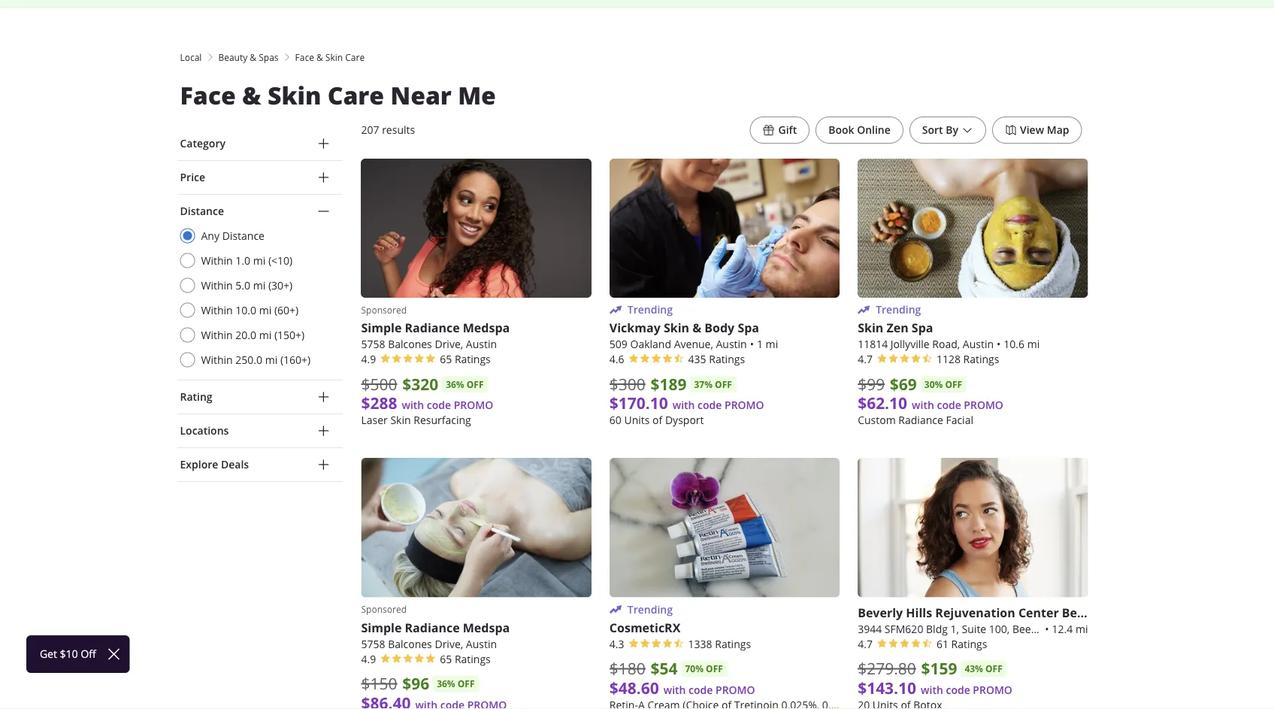 Task type: locate. For each thing, give the bounding box(es) containing it.
36% right $320
[[446, 378, 465, 391]]

• left '1'
[[750, 338, 754, 351]]

$99
[[858, 374, 885, 395]]

0 vertical spatial sponsored simple radiance medspa 5758 balcones drive, austin
[[361, 304, 510, 351]]

1128 ratings
[[937, 353, 1000, 366]]

4.7 down 3944
[[858, 637, 873, 651]]

skin down spas
[[268, 79, 321, 112]]

code inside the $99 $69 30% off $62.10 with code promo custom radiance facial
[[938, 398, 962, 412]]

face & skin care
[[295, 51, 365, 63]]

2 simple from the top
[[361, 619, 402, 636]]

1 balcones from the top
[[388, 338, 432, 351]]

0 vertical spatial distance
[[180, 204, 224, 218]]

36% inside $150 $96 36% off
[[437, 678, 456, 690]]

with up the dysport at the right of page
[[673, 398, 695, 412]]

4.7 down "11814"
[[858, 353, 873, 366]]

$180
[[610, 658, 646, 679]]

& left spas
[[250, 51, 257, 63]]

• inside the skin zen spa 11814 jollyville road, austin • 10.6 mi
[[997, 338, 1001, 351]]

$500
[[361, 374, 398, 395]]

• left 10.6
[[997, 338, 1001, 351]]

with inside the $500 $320 36% off $288 with code promo laser skin resurfacing
[[402, 398, 424, 412]]

1 65 ratings from the top
[[440, 353, 491, 366]]

1 4.9 from the top
[[361, 353, 376, 366]]

locations
[[180, 424, 229, 438]]

•
[[750, 338, 754, 351], [997, 338, 1001, 351], [1046, 622, 1050, 636]]

0 vertical spatial care
[[345, 51, 365, 63]]

within left the 20.0
[[201, 328, 233, 342]]

promo inside $300 $189 37% off $170.10 with code promo 60 units of dysport
[[725, 398, 765, 412]]

5758 up $500
[[361, 338, 386, 351]]

2 vertical spatial radiance
[[405, 619, 460, 636]]

code down 70%
[[689, 683, 713, 697]]

& for beauty & spas
[[250, 51, 257, 63]]

view map
[[1021, 123, 1070, 137]]

with inside '$279.80 $159 43% off $143.10 with code promo'
[[921, 683, 944, 697]]

1 vertical spatial 5758
[[361, 637, 386, 651]]

within for within 10.0 mi (60+)
[[201, 303, 233, 317]]

4.9 for $96
[[361, 652, 376, 666]]

body
[[705, 320, 735, 336]]

near
[[391, 79, 452, 112]]

face
[[295, 51, 314, 63], [180, 79, 236, 112]]

off right 43%
[[986, 663, 1003, 675]]

mi right the 20.0
[[259, 328, 272, 342]]

1 5758 from the top
[[361, 338, 386, 351]]

0 vertical spatial 65
[[440, 353, 452, 366]]

2 spa from the left
[[912, 320, 934, 336]]

1 vertical spatial sponsored simple radiance medspa 5758 balcones drive, austin
[[361, 604, 510, 651]]

radiance inside the $99 $69 30% off $62.10 with code promo custom radiance facial
[[899, 413, 944, 427]]

skin inside breadcrumbs element
[[326, 51, 343, 63]]

10.6
[[1004, 338, 1025, 351]]

within left '5.0'
[[201, 278, 233, 292]]

65 ratings
[[440, 353, 491, 366], [440, 652, 491, 666]]

mi right 10.0
[[259, 303, 272, 317]]

mi for • 12.4 mi
[[1076, 622, 1089, 636]]

$300
[[610, 374, 646, 395]]

skin right laser
[[391, 413, 411, 427]]

promo inside the $500 $320 36% off $288 with code promo laser skin resurfacing
[[454, 398, 494, 412]]

4.7 for 1128 ratings
[[858, 353, 873, 366]]

dysport
[[666, 413, 704, 427]]

mi inside vickmay skin & body spa 509 oakland avenue, austin • 1 mi
[[766, 338, 779, 351]]

mi right 250.0
[[265, 353, 278, 367]]

1 within from the top
[[201, 253, 233, 267]]

medspa
[[463, 320, 510, 336], [463, 619, 510, 636]]

65 up $150 $96 36% off
[[440, 652, 452, 666]]

trending
[[628, 303, 673, 317], [876, 303, 922, 317], [628, 602, 673, 616]]

face down local
[[180, 79, 236, 112]]

sponsored up $150
[[361, 604, 407, 616]]

207
[[361, 123, 379, 137]]

explore deals
[[180, 458, 249, 472]]

off right $96 at bottom left
[[458, 678, 475, 690]]

austin
[[466, 338, 497, 351], [716, 338, 747, 351], [963, 338, 994, 351], [466, 637, 497, 651]]

off inside $180 $54 70% off $48.60 with code promo
[[706, 663, 723, 675]]

bee up • 12.4 mi
[[1063, 604, 1085, 621]]

trending up the cosmeticrx
[[628, 602, 673, 616]]

4.7 for 61 ratings
[[858, 637, 873, 651]]

$189
[[651, 373, 687, 395]]

65 ratings up $150 $96 36% off
[[440, 652, 491, 666]]

off
[[467, 378, 484, 391], [715, 378, 732, 391], [946, 378, 963, 391], [706, 663, 723, 675], [986, 663, 1003, 675], [458, 678, 475, 690]]

promo down 1338 ratings on the right of the page
[[716, 683, 756, 697]]

0 vertical spatial face
[[295, 51, 314, 63]]

0 vertical spatial 4.9
[[361, 353, 376, 366]]

1 sponsored from the top
[[361, 304, 407, 316]]

skin zen spa 11814 jollyville road, austin • 10.6 mi
[[858, 320, 1040, 351]]

1 simple from the top
[[361, 320, 402, 336]]

1 vertical spatial medspa
[[463, 619, 510, 636]]

1 vertical spatial 4.7
[[858, 637, 873, 651]]

code up resurfacing
[[427, 398, 451, 412]]

ratings right 435
[[709, 353, 745, 366]]

1 vertical spatial bee
[[1013, 622, 1032, 636]]

promo
[[454, 398, 494, 412], [725, 398, 765, 412], [965, 398, 1004, 412], [716, 683, 756, 697], [974, 683, 1013, 697]]

ratings for $69
[[964, 353, 1000, 366]]

1 vertical spatial radiance
[[899, 413, 944, 427]]

off inside $300 $189 37% off $170.10 with code promo 60 units of dysport
[[715, 378, 732, 391]]

within 5.0 mi (30+)
[[201, 278, 293, 292]]

& inside vickmay skin & body spa 509 oakland avenue, austin • 1 mi
[[693, 320, 702, 336]]

within 10.0 mi (60+)
[[201, 303, 299, 317]]

care up 207
[[328, 79, 384, 112]]

435
[[689, 353, 707, 366]]

within down any
[[201, 253, 233, 267]]

bee
[[1063, 604, 1085, 621], [1013, 622, 1032, 636]]

trending up vickmay
[[628, 303, 673, 317]]

1 horizontal spatial •
[[997, 338, 1001, 351]]

2 drive, from the top
[[435, 637, 464, 651]]

trending up zen
[[876, 303, 922, 317]]

4.3
[[610, 637, 625, 651]]

4.9 for $320
[[361, 353, 376, 366]]

4.6
[[610, 353, 625, 366]]

1128
[[937, 353, 961, 366]]

(30+)
[[268, 278, 293, 292]]

cave
[[1088, 604, 1117, 621], [1035, 622, 1058, 636]]

promo up resurfacing
[[454, 398, 494, 412]]

distance list
[[180, 228, 343, 368]]

balcones up $320
[[388, 338, 432, 351]]

2 sponsored simple radiance medspa 5758 balcones drive, austin from the top
[[361, 604, 510, 651]]

promo down 435 ratings
[[725, 398, 765, 412]]

$279.80 $159 43% off $143.10 with code promo
[[858, 658, 1013, 699]]

promo for $189
[[725, 398, 765, 412]]

resurfacing
[[414, 413, 471, 427]]

drive, up $320
[[435, 338, 464, 351]]

sponsored simple radiance medspa 5758 balcones drive, austin up $320
[[361, 304, 510, 351]]

distance
[[180, 204, 224, 218], [222, 229, 265, 243]]

ratings for $320
[[455, 353, 491, 366]]

2 balcones from the top
[[388, 637, 432, 651]]

within 20.0 mi (150+)
[[201, 328, 305, 342]]

face right spas
[[295, 51, 314, 63]]

spa inside the skin zen spa 11814 jollyville road, austin • 10.6 mi
[[912, 320, 934, 336]]

bee right 100,
[[1013, 622, 1032, 636]]

mi right '12.4'
[[1076, 622, 1089, 636]]

1 horizontal spatial spa
[[912, 320, 934, 336]]

65 ratings for $96
[[440, 652, 491, 666]]

2 within from the top
[[201, 278, 233, 292]]

radiance up $320
[[405, 320, 460, 336]]

breadcrumbs element
[[177, 50, 1098, 64]]

with for $69
[[912, 398, 935, 412]]

with down $320
[[402, 398, 424, 412]]

off right 70%
[[706, 663, 723, 675]]

with for $320
[[402, 398, 424, 412]]

face inside breadcrumbs element
[[295, 51, 314, 63]]

1 vertical spatial 65
[[440, 652, 452, 666]]

0 vertical spatial cave
[[1088, 604, 1117, 621]]

1 vertical spatial cave
[[1035, 622, 1058, 636]]

within 250.0 mi (160+)
[[201, 353, 311, 367]]

1 vertical spatial 4.9
[[361, 652, 376, 666]]

oakland
[[631, 338, 672, 351]]

off right 30%
[[946, 378, 963, 391]]

care for face & skin care near me
[[328, 79, 384, 112]]

5758 up $150
[[361, 637, 386, 651]]

1 vertical spatial face
[[180, 79, 236, 112]]

beauty & spas
[[218, 51, 279, 63]]

5758
[[361, 338, 386, 351], [361, 637, 386, 651]]

spa
[[738, 320, 760, 336], [912, 320, 934, 336]]

0 vertical spatial sponsored
[[361, 304, 407, 316]]

off right "37%"
[[715, 378, 732, 391]]

code inside $300 $189 37% off $170.10 with code promo 60 units of dysport
[[698, 398, 722, 412]]

1 65 from the top
[[440, 353, 452, 366]]

1 vertical spatial distance
[[222, 229, 265, 243]]

mi right 1.0
[[253, 253, 266, 267]]

sponsored simple radiance medspa 5758 balcones drive, austin
[[361, 304, 510, 351], [361, 604, 510, 651]]

65 ratings up the $500 $320 36% off $288 with code promo laser skin resurfacing
[[440, 353, 491, 366]]

mi for within 10.0 mi (60+)
[[259, 303, 272, 317]]

0 vertical spatial 65 ratings
[[440, 353, 491, 366]]

1 vertical spatial care
[[328, 79, 384, 112]]

4.9 up $500
[[361, 353, 376, 366]]

simple
[[361, 320, 402, 336], [361, 619, 402, 636]]

off inside the $99 $69 30% off $62.10 with code promo custom radiance facial
[[946, 378, 963, 391]]

2 65 ratings from the top
[[440, 652, 491, 666]]

drive,
[[435, 338, 464, 351], [435, 637, 464, 651]]

spa up '1'
[[738, 320, 760, 336]]

& up face & skin care near me
[[317, 51, 323, 63]]

3 within from the top
[[201, 303, 233, 317]]

1 vertical spatial balcones
[[388, 637, 432, 651]]

sponsored up $500
[[361, 304, 407, 316]]

36% right $96 at bottom left
[[437, 678, 456, 690]]

radiance up $150 $96 36% off
[[405, 619, 460, 636]]

36% inside the $500 $320 36% off $288 with code promo laser skin resurfacing
[[446, 378, 465, 391]]

with for $189
[[673, 398, 695, 412]]

65 for $96
[[440, 652, 452, 666]]

36% for $96
[[437, 678, 456, 690]]

2 horizontal spatial •
[[1046, 622, 1050, 636]]

0 vertical spatial 36%
[[446, 378, 465, 391]]

1 drive, from the top
[[435, 338, 464, 351]]

(160+)
[[280, 353, 311, 367]]

0 vertical spatial drive,
[[435, 338, 464, 351]]

promo up facial
[[965, 398, 1004, 412]]

with down $159
[[921, 683, 944, 697]]

distance up any
[[180, 204, 224, 218]]

sponsored simple radiance medspa 5758 balcones drive, austin for $96
[[361, 604, 510, 651]]

0 vertical spatial bee
[[1063, 604, 1085, 621]]

0 vertical spatial 5758
[[361, 338, 386, 351]]

cosmeticrx
[[610, 619, 681, 636]]

0 vertical spatial medspa
[[463, 320, 510, 336]]

1 vertical spatial drive,
[[435, 637, 464, 651]]

sponsored
[[361, 304, 407, 316], [361, 604, 407, 616]]

0 vertical spatial radiance
[[405, 320, 460, 336]]

mi right 10.6
[[1028, 338, 1040, 351]]

within left 250.0
[[201, 353, 233, 367]]

1 horizontal spatial bee
[[1063, 604, 1085, 621]]

2 5758 from the top
[[361, 637, 386, 651]]

face for face & skin care near me
[[180, 79, 236, 112]]

with inside the $99 $69 30% off $62.10 with code promo custom radiance facial
[[912, 398, 935, 412]]

simple up $150
[[361, 619, 402, 636]]

promo inside the $99 $69 30% off $62.10 with code promo custom radiance facial
[[965, 398, 1004, 412]]

radiance
[[405, 320, 460, 336], [899, 413, 944, 427], [405, 619, 460, 636]]

beverly hills rejuvenation center bee cave
[[858, 604, 1117, 621]]

local link
[[180, 50, 202, 64]]

drive, for $320
[[435, 338, 464, 351]]

promo inside '$279.80 $159 43% off $143.10 with code promo'
[[974, 683, 1013, 697]]

care inside breadcrumbs element
[[345, 51, 365, 63]]

4 within from the top
[[201, 328, 233, 342]]

code inside '$279.80 $159 43% off $143.10 with code promo'
[[947, 683, 971, 697]]

skin up avenue,
[[664, 320, 690, 336]]

austin inside vickmay skin & body spa 509 oakland avenue, austin • 1 mi
[[716, 338, 747, 351]]

simple for $320
[[361, 320, 402, 336]]

1 vertical spatial 65 ratings
[[440, 652, 491, 666]]

& up avenue,
[[693, 320, 702, 336]]

results
[[382, 123, 415, 137]]

skin up face & skin care near me
[[326, 51, 343, 63]]

2 4.9 from the top
[[361, 652, 376, 666]]

code down "37%"
[[698, 398, 722, 412]]

0 horizontal spatial •
[[750, 338, 754, 351]]

$159
[[922, 658, 958, 680]]

65
[[440, 353, 452, 366], [440, 652, 452, 666]]

with inside $180 $54 70% off $48.60 with code promo
[[664, 683, 686, 697]]

online
[[858, 123, 891, 137]]

ratings right 1128
[[964, 353, 1000, 366]]

local
[[180, 51, 202, 63]]

sort by
[[923, 123, 959, 137]]

• left '12.4'
[[1046, 622, 1050, 636]]

gift button
[[750, 117, 810, 144]]

5 within from the top
[[201, 353, 233, 367]]

cave up • 12.4 mi
[[1088, 604, 1117, 621]]

code inside the $500 $320 36% off $288 with code promo laser skin resurfacing
[[427, 398, 451, 412]]

ratings up $150 $96 36% off
[[455, 652, 491, 666]]

10.0
[[236, 303, 257, 317]]

5758 for $320
[[361, 338, 386, 351]]

book online button
[[816, 117, 904, 144]]

36% for $320
[[446, 378, 465, 391]]

drive, up $150 $96 36% off
[[435, 637, 464, 651]]

within left 10.0
[[201, 303, 233, 317]]

code up facial
[[938, 398, 962, 412]]

1 sponsored simple radiance medspa 5758 balcones drive, austin from the top
[[361, 304, 510, 351]]

promo down 43%
[[974, 683, 1013, 697]]

61 ratings
[[937, 637, 988, 651]]

65 for $320
[[440, 353, 452, 366]]

0 vertical spatial 4.7
[[858, 353, 873, 366]]

with down $54
[[664, 683, 686, 697]]

1 horizontal spatial face
[[295, 51, 314, 63]]

1 vertical spatial simple
[[361, 619, 402, 636]]

1 spa from the left
[[738, 320, 760, 336]]

cave down center
[[1035, 622, 1058, 636]]

2 65 from the top
[[440, 652, 452, 666]]

code inside $180 $54 70% off $48.60 with code promo
[[689, 683, 713, 697]]

promo inside $180 $54 70% off $48.60 with code promo
[[716, 683, 756, 697]]

ratings up the $500 $320 36% off $288 with code promo laser skin resurfacing
[[455, 353, 491, 366]]

1 vertical spatial sponsored
[[361, 604, 407, 616]]

with
[[402, 398, 424, 412], [673, 398, 695, 412], [912, 398, 935, 412], [664, 683, 686, 697], [921, 683, 944, 697]]

balcones up $96 at bottom left
[[388, 637, 432, 651]]

spa up jollyville
[[912, 320, 934, 336]]

4.9 up $150
[[361, 652, 376, 666]]

with inside $300 $189 37% off $170.10 with code promo 60 units of dysport
[[673, 398, 695, 412]]

balcones
[[388, 338, 432, 351], [388, 637, 432, 651]]

2 4.7 from the top
[[858, 637, 873, 651]]

2 sponsored from the top
[[361, 604, 407, 616]]

sponsored for $320
[[361, 304, 407, 316]]

1338
[[689, 637, 713, 651]]

1 medspa from the top
[[463, 320, 510, 336]]

mi right '1'
[[766, 338, 779, 351]]

0 vertical spatial simple
[[361, 320, 402, 336]]

avenue,
[[674, 338, 714, 351]]

view
[[1021, 123, 1045, 137]]

radiance down 30%
[[899, 413, 944, 427]]

off inside '$279.80 $159 43% off $143.10 with code promo'
[[986, 663, 1003, 675]]

65 up the $500 $320 36% off $288 with code promo laser skin resurfacing
[[440, 353, 452, 366]]

1 4.7 from the top
[[858, 353, 873, 366]]

within
[[201, 253, 233, 267], [201, 278, 233, 292], [201, 303, 233, 317], [201, 328, 233, 342], [201, 353, 233, 367]]

2 medspa from the top
[[463, 619, 510, 636]]

promo for $320
[[454, 398, 494, 412]]

& for face & skin care near me
[[242, 79, 261, 112]]

0 vertical spatial balcones
[[388, 338, 432, 351]]

5758 for $96
[[361, 637, 386, 651]]

distance inside dropdown button
[[180, 204, 224, 218]]

0 horizontal spatial spa
[[738, 320, 760, 336]]

off inside the $500 $320 36% off $288 with code promo laser skin resurfacing
[[467, 378, 484, 391]]

1 vertical spatial 36%
[[437, 678, 456, 690]]

sponsored simple radiance medspa 5758 balcones drive, austin for $320
[[361, 304, 510, 351]]

off up resurfacing
[[467, 378, 484, 391]]

code down 43%
[[947, 683, 971, 697]]

sponsored simple radiance medspa 5758 balcones drive, austin up $150 $96 36% off
[[361, 604, 510, 651]]

0 horizontal spatial bee
[[1013, 622, 1032, 636]]

skin up "11814"
[[858, 320, 884, 336]]

with down 30%
[[912, 398, 935, 412]]

radiance for $96
[[405, 619, 460, 636]]

mi right '5.0'
[[253, 278, 266, 292]]

care for face & skin care
[[345, 51, 365, 63]]

promo for $54
[[716, 683, 756, 697]]

30%
[[925, 378, 943, 391]]

simple up $500
[[361, 320, 402, 336]]

& down "beauty & spas" on the left top of the page
[[242, 79, 261, 112]]

distance up 1.0
[[222, 229, 265, 243]]

0 horizontal spatial face
[[180, 79, 236, 112]]

care up face & skin care near me
[[345, 51, 365, 63]]

distance inside list
[[222, 229, 265, 243]]

& for face & skin care
[[317, 51, 323, 63]]

within 1.0 mi (<10)
[[201, 253, 293, 267]]



Task type: describe. For each thing, give the bounding box(es) containing it.
promo for $159
[[974, 683, 1013, 697]]

simple for $96
[[361, 619, 402, 636]]

off for $159
[[986, 663, 1003, 675]]

drive, for $96
[[435, 637, 464, 651]]

deals
[[221, 458, 249, 472]]

within for within 1.0 mi (<10)
[[201, 253, 233, 267]]

code for $54
[[689, 683, 713, 697]]

price
[[180, 170, 205, 184]]

1 horizontal spatial cave
[[1088, 604, 1117, 621]]

locations button
[[177, 414, 343, 448]]

sfm620
[[885, 622, 924, 636]]

category button
[[177, 127, 343, 160]]

1.0
[[236, 253, 251, 267]]

(150+)
[[274, 328, 305, 342]]

5.0
[[236, 278, 251, 292]]

20.0
[[236, 328, 257, 342]]

mi for within 250.0 mi (160+)
[[265, 353, 278, 367]]

with for $54
[[664, 683, 686, 697]]

units
[[625, 413, 650, 427]]

balcones for $320
[[388, 338, 432, 351]]

off for $320
[[467, 378, 484, 391]]

explore deals button
[[177, 448, 343, 481]]

skin inside the skin zen spa 11814 jollyville road, austin • 10.6 mi
[[858, 320, 884, 336]]

ratings down suite
[[952, 637, 988, 651]]

custom
[[858, 413, 896, 427]]

1
[[757, 338, 763, 351]]

hills
[[907, 604, 933, 621]]

rating button
[[177, 381, 343, 414]]

explore
[[180, 458, 218, 472]]

off inside $150 $96 36% off
[[458, 678, 475, 690]]

balcones for $96
[[388, 637, 432, 651]]

mi for within 1.0 mi (<10)
[[253, 253, 266, 267]]

$150
[[361, 673, 398, 694]]

category
[[180, 137, 226, 150]]

beauty
[[218, 51, 248, 63]]

code for $189
[[698, 398, 722, 412]]

37%
[[695, 378, 713, 391]]

mi inside the skin zen spa 11814 jollyville road, austin • 10.6 mi
[[1028, 338, 1040, 351]]

ratings right 1338
[[716, 637, 752, 651]]

$180 $54 70% off $48.60 with code promo
[[610, 658, 756, 699]]

trending for $189
[[628, 303, 673, 317]]

facial
[[947, 413, 974, 427]]

book online
[[829, 123, 891, 137]]

map
[[1048, 123, 1070, 137]]

by
[[946, 123, 959, 137]]

rating
[[180, 390, 213, 404]]

• 12.4 mi
[[1046, 622, 1089, 636]]

sort by button
[[910, 117, 987, 144]]

any distance
[[201, 229, 265, 243]]

mi for within 20.0 mi (150+)
[[259, 328, 272, 342]]

60
[[610, 413, 622, 427]]

12.4
[[1053, 622, 1074, 636]]

code for $69
[[938, 398, 962, 412]]

$69
[[890, 373, 918, 395]]

$300 $189 37% off $170.10 with code promo 60 units of dysport
[[610, 373, 765, 427]]

vickmay skin & body spa 509 oakland avenue, austin • 1 mi
[[610, 320, 779, 351]]

(<10)
[[268, 253, 293, 267]]

promo for $69
[[965, 398, 1004, 412]]

within for within 20.0 mi (150+)
[[201, 328, 233, 342]]

austin inside the skin zen spa 11814 jollyville road, austin • 10.6 mi
[[963, 338, 994, 351]]

$54
[[651, 658, 678, 680]]

code for $320
[[427, 398, 451, 412]]

within for within 5.0 mi (30+)
[[201, 278, 233, 292]]

$170.10
[[610, 392, 669, 414]]

250.0
[[236, 353, 263, 367]]

price button
[[177, 161, 343, 194]]

435 ratings
[[689, 353, 745, 366]]

skin inside the $500 $320 36% off $288 with code promo laser skin resurfacing
[[391, 413, 411, 427]]

207 results
[[361, 123, 415, 137]]

43%
[[965, 663, 984, 675]]

trending for $69
[[876, 303, 922, 317]]

$143.10
[[858, 677, 917, 699]]

spa inside vickmay skin & body spa 509 oakland avenue, austin • 1 mi
[[738, 320, 760, 336]]

509
[[610, 338, 628, 351]]

face for face & skin care
[[295, 51, 314, 63]]

laser
[[361, 413, 388, 427]]

skin inside vickmay skin & body spa 509 oakland avenue, austin • 1 mi
[[664, 320, 690, 336]]

off for $54
[[706, 663, 723, 675]]

spas
[[259, 51, 279, 63]]

book
[[829, 123, 855, 137]]

sponsored for $96
[[361, 604, 407, 616]]

65 ratings for $320
[[440, 353, 491, 366]]

center
[[1019, 604, 1060, 621]]

$150 $96 36% off
[[361, 673, 475, 695]]

medspa for $320
[[463, 320, 510, 336]]

• inside vickmay skin & body spa 509 oakland avenue, austin • 1 mi
[[750, 338, 754, 351]]

distance button
[[177, 195, 343, 228]]

off for $69
[[946, 378, 963, 391]]

radiance for $320
[[405, 320, 460, 336]]

sort
[[923, 123, 944, 137]]

jollyville
[[891, 338, 930, 351]]

off for $189
[[715, 378, 732, 391]]

within for within 250.0 mi (160+)
[[201, 353, 233, 367]]

face & skin care near me
[[180, 79, 496, 112]]

beverly
[[858, 604, 904, 621]]

(60+)
[[274, 303, 299, 317]]

medspa for $96
[[463, 619, 510, 636]]

$96
[[403, 673, 430, 695]]

bldg
[[927, 622, 948, 636]]

$500 $320 36% off $288 with code promo laser skin resurfacing
[[361, 373, 494, 427]]

0 horizontal spatial cave
[[1035, 622, 1058, 636]]

100,
[[990, 622, 1010, 636]]

ratings for $96
[[455, 652, 491, 666]]

ratings for $189
[[709, 353, 745, 366]]

rejuvenation
[[936, 604, 1016, 621]]

70%
[[686, 663, 704, 675]]

code for $159
[[947, 683, 971, 697]]

vickmay
[[610, 320, 661, 336]]

61
[[937, 637, 949, 651]]

mi for within 5.0 mi (30+)
[[253, 278, 266, 292]]

$279.80
[[858, 658, 917, 679]]

11814
[[858, 338, 888, 351]]

with for $159
[[921, 683, 944, 697]]

3944
[[858, 622, 882, 636]]

view map button
[[993, 117, 1083, 144]]

$62.10
[[858, 392, 908, 414]]

zen
[[887, 320, 909, 336]]



Task type: vqa. For each thing, say whether or not it's contained in the screenshot.


